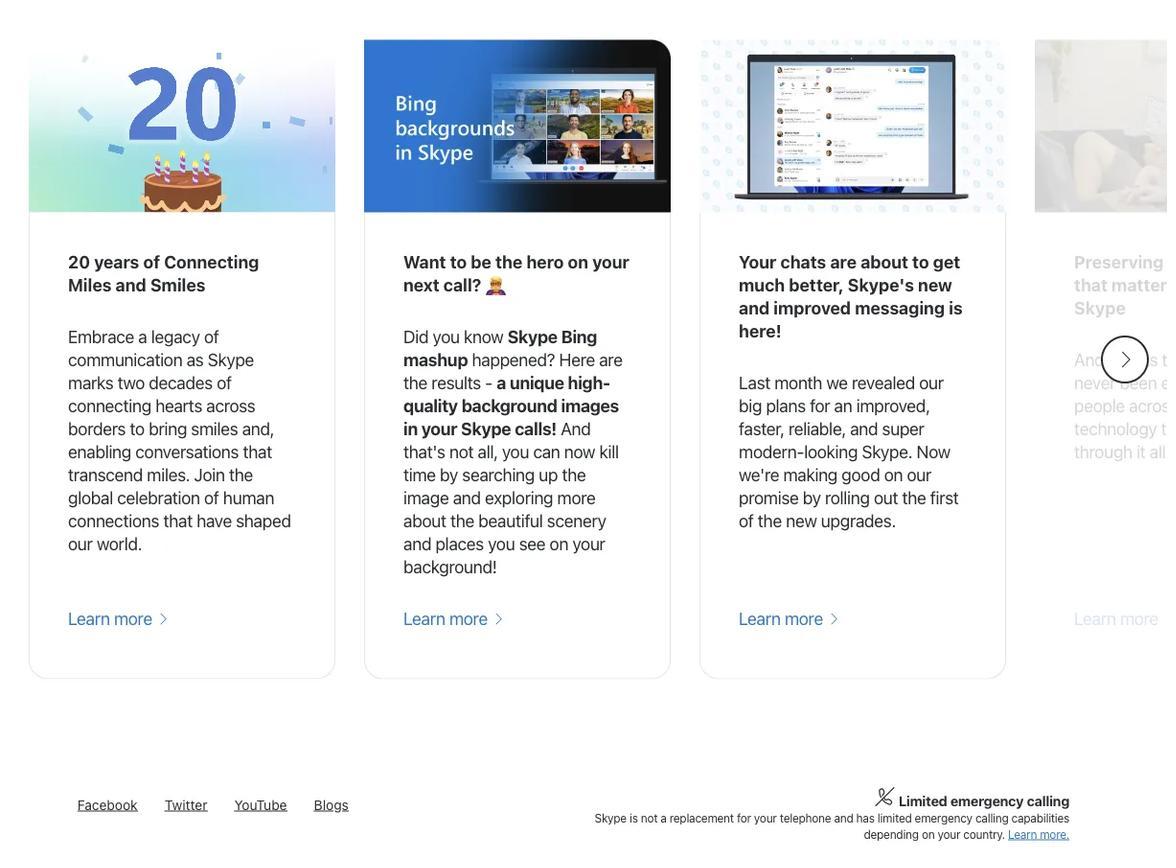 Task type: locate. For each thing, give the bounding box(es) containing it.
2 vertical spatial a
[[661, 812, 667, 825]]

hero
[[527, 252, 564, 273]]

a right -
[[497, 373, 506, 393]]

0 vertical spatial by
[[440, 465, 458, 485]]

new inside last month we revealed our big plans for an improved, faster, reliable, and super modern-looking skype. now we're making good on our promise by rolling out the first of the new upgrades.
[[786, 511, 817, 531]]

0 vertical spatial about
[[861, 252, 909, 273]]

emergency down limited
[[915, 812, 973, 825]]

and inside limited emergency calling skype is not a replacement for your telephone and has limited emergency calling capabilities depending on your country.
[[834, 812, 854, 825]]

of right legacy
[[204, 327, 219, 347]]

1 vertical spatial not
[[641, 812, 658, 825]]

are
[[831, 252, 857, 273], [599, 350, 623, 370]]

more.
[[1040, 828, 1070, 841]]

you
[[433, 327, 460, 347], [502, 442, 529, 462], [488, 534, 515, 554]]

1 vertical spatial are
[[599, 350, 623, 370]]

and down searching
[[453, 488, 481, 508]]

you down beautiful
[[488, 534, 515, 554]]

0 vertical spatial that
[[243, 442, 272, 462]]

1 horizontal spatial a
[[497, 373, 506, 393]]

1 horizontal spatial new
[[919, 275, 953, 296]]

more inside "and that's not all, you can now kill time by searching up the image and exploring more about the beautiful scenery and places you see on your background!"
[[558, 488, 596, 508]]

1 learn more link from the left
[[68, 608, 168, 631]]

on down skype.
[[885, 465, 903, 485]]

for right replacement
[[737, 812, 751, 825]]

not left all,
[[450, 442, 474, 462]]

skype inside skype bing mashup
[[508, 327, 558, 347]]

0 vertical spatial new
[[919, 275, 953, 296]]

2 horizontal spatial a
[[661, 812, 667, 825]]

limited emergency calling skype is not a replacement for your telephone and has limited emergency calling capabilities depending on your country.
[[595, 793, 1070, 841]]

0 horizontal spatial by
[[440, 465, 458, 485]]

1 vertical spatial by
[[803, 488, 821, 508]]

improved,
[[857, 396, 931, 416]]

the up human
[[229, 465, 253, 485]]

twitter link
[[165, 797, 207, 813]]

3 learn more from the left
[[739, 608, 827, 629]]

learn more for did you know
[[404, 608, 492, 629]]

and down years
[[116, 275, 146, 296]]

that down "celebration"
[[163, 511, 193, 531]]

about down image
[[404, 511, 446, 531]]

the inside happened? here are the results -
[[404, 373, 428, 393]]

kill
[[600, 442, 619, 462]]

0 horizontal spatial is
[[630, 812, 638, 825]]

better,
[[789, 275, 844, 296]]

skype left replacement
[[595, 812, 627, 825]]

1 vertical spatial you
[[502, 442, 529, 462]]

not left replacement
[[641, 812, 658, 825]]

quality
[[404, 396, 458, 416]]

2 vertical spatial you
[[488, 534, 515, 554]]

can
[[533, 442, 560, 462]]

1 vertical spatial for
[[737, 812, 751, 825]]

a up communication in the left top of the page
[[138, 327, 147, 347]]

is
[[949, 298, 963, 319], [630, 812, 638, 825]]

of down promise
[[739, 511, 754, 531]]

2 vertical spatial our
[[68, 534, 93, 554]]

0 horizontal spatial not
[[450, 442, 474, 462]]

our up improved,
[[920, 373, 944, 393]]

0 vertical spatial our
[[920, 373, 944, 393]]

learn more link
[[68, 608, 168, 631], [404, 608, 504, 631], [739, 608, 839, 631]]

and
[[116, 275, 146, 296], [739, 298, 770, 319], [850, 419, 878, 439], [453, 488, 481, 508], [404, 534, 432, 554], [834, 812, 854, 825]]

and up here!
[[739, 298, 770, 319]]

your chats are about to get much better, skype's new and improved messaging is here!
[[739, 252, 963, 342]]

image
[[404, 488, 449, 508]]

1 horizontal spatial that
[[243, 442, 272, 462]]

and down an
[[850, 419, 878, 439]]

rolling
[[825, 488, 870, 508]]

a left replacement
[[661, 812, 667, 825]]

0 horizontal spatial new
[[786, 511, 817, 531]]

2 horizontal spatial to
[[913, 252, 930, 273]]

a inside a unique high- quality background images in your skype calls!
[[497, 373, 506, 393]]

embrace a legacy of communication as skype marks two decades of connecting hearts across borders to bring smiles and, enabling conversations that transcend miles. join the global celebration of human connections that have shaped our world.
[[68, 327, 291, 554]]

connecting
[[164, 252, 259, 273]]

are for chats
[[831, 252, 857, 273]]

in
[[404, 419, 418, 439]]

1 horizontal spatial is
[[949, 298, 963, 319]]

your
[[739, 252, 777, 273]]

your right hero
[[593, 252, 630, 273]]

0 horizontal spatial about
[[404, 511, 446, 531]]

2 learn more link from the left
[[404, 608, 504, 631]]

on right see
[[550, 534, 569, 554]]

calls!
[[515, 419, 557, 439]]

not inside "and that's not all, you can now kill time by searching up the image and exploring more about the beautiful scenery and places you see on your background!"
[[450, 442, 474, 462]]

1 vertical spatial that
[[163, 511, 193, 531]]

on inside ​want to be the hero on your next call? 🦸
[[568, 252, 589, 273]]

by right time
[[440, 465, 458, 485]]

calling up country.
[[976, 812, 1009, 825]]

conversations
[[135, 442, 239, 462]]

skype right as
[[208, 350, 254, 370]]

skype inside embrace a legacy of communication as skype marks two decades of connecting hearts across borders to bring smiles and, enabling conversations that transcend miles. join the global celebration of human connections that have shaped our world.
[[208, 350, 254, 370]]

1 vertical spatial new
[[786, 511, 817, 531]]

your
[[593, 252, 630, 273], [422, 419, 458, 439], [573, 534, 606, 554], [754, 812, 777, 825], [938, 828, 961, 841]]

you right all,
[[502, 442, 529, 462]]

to left 'be'
[[450, 252, 467, 273]]

call?
[[444, 275, 482, 296]]

are up the better,
[[831, 252, 857, 273]]

big
[[739, 396, 762, 416]]

calling
[[1027, 793, 1070, 809], [976, 812, 1009, 825]]

is inside your chats are about to get much better, skype's new and improved messaging is here!
[[949, 298, 963, 319]]

improved
[[774, 298, 851, 319]]

places
[[436, 534, 484, 554]]

by
[[440, 465, 458, 485], [803, 488, 821, 508]]

the inside ​want to be the hero on your next call? 🦸
[[496, 252, 523, 273]]

0 horizontal spatial learn more link
[[68, 608, 168, 631]]

0 horizontal spatial that
[[163, 511, 193, 531]]

more
[[558, 488, 596, 508], [114, 608, 152, 629], [450, 608, 488, 629], [785, 608, 823, 629]]

years
[[94, 252, 139, 273]]

on right hero
[[568, 252, 589, 273]]

on inside last month we revealed our big plans for an improved, faster, reliable, and super modern-looking skype. now we're making good on our promise by rolling out the first of the new upgrades.
[[885, 465, 903, 485]]

your inside ​want to be the hero on your next call? 🦸
[[593, 252, 630, 273]]

0 horizontal spatial a
[[138, 327, 147, 347]]

and
[[561, 419, 591, 439]]

1 vertical spatial is
[[630, 812, 638, 825]]

1 horizontal spatial learn more
[[404, 608, 492, 629]]

images
[[561, 396, 619, 416]]

more for did you know
[[450, 608, 488, 629]]

1 horizontal spatial for
[[810, 396, 831, 416]]

and left has
[[834, 812, 854, 825]]

emergency up country.
[[951, 793, 1024, 809]]

2 horizontal spatial learn more link
[[739, 608, 839, 631]]

has
[[857, 812, 875, 825]]

0 horizontal spatial are
[[599, 350, 623, 370]]

0 horizontal spatial to
[[130, 419, 145, 439]]

picture of skype logo and cake celebrating 20 years of skype image
[[29, 40, 336, 213]]

1 horizontal spatial are
[[831, 252, 857, 273]]

for up 'reliable,'
[[810, 396, 831, 416]]

1 vertical spatial our
[[907, 465, 932, 485]]

scenery
[[547, 511, 606, 531]]

🦸
[[486, 275, 503, 296]]

that
[[243, 442, 272, 462], [163, 511, 193, 531]]

0 vertical spatial calling
[[1027, 793, 1070, 809]]

skype up all,
[[461, 419, 511, 439]]

3 learn more link from the left
[[739, 608, 839, 631]]

2 horizontal spatial learn more
[[739, 608, 827, 629]]

hearts
[[155, 396, 202, 416]]

unique
[[510, 373, 564, 393]]

new
[[919, 275, 953, 296], [786, 511, 817, 531]]

to left bring
[[130, 419, 145, 439]]

bing
[[562, 327, 597, 347]]

youtube link
[[234, 797, 287, 813]]

as
[[187, 350, 204, 370]]

0 vertical spatial not
[[450, 442, 474, 462]]

20
[[68, 252, 90, 273]]

a inside embrace a legacy of communication as skype marks two decades of connecting hearts across borders to bring smiles and, enabling conversations that transcend miles. join the global celebration of human connections that have shaped our world.
[[138, 327, 147, 347]]

to inside your chats are about to get much better, skype's new and improved messaging is here!
[[913, 252, 930, 273]]

are inside happened? here are the results -
[[599, 350, 623, 370]]

is down get
[[949, 298, 963, 319]]

1 horizontal spatial to
[[450, 252, 467, 273]]

new down promise
[[786, 511, 817, 531]]

1 vertical spatial about
[[404, 511, 446, 531]]

a
[[138, 327, 147, 347], [497, 373, 506, 393], [661, 812, 667, 825]]

searching
[[462, 465, 535, 485]]

facebook link
[[78, 797, 138, 813]]

did
[[404, 327, 429, 347]]

0 horizontal spatial for
[[737, 812, 751, 825]]

that down the and,
[[243, 442, 272, 462]]

not inside limited emergency calling skype is not a replacement for your telephone and has limited emergency calling capabilities depending on your country.
[[641, 812, 658, 825]]

0 vertical spatial are
[[831, 252, 857, 273]]

our left world.
[[68, 534, 93, 554]]

the up quality
[[404, 373, 428, 393]]

emergency
[[951, 793, 1024, 809], [915, 812, 973, 825]]

0 vertical spatial is
[[949, 298, 963, 319]]

skype up happened?
[[508, 327, 558, 347]]

your down scenery
[[573, 534, 606, 554]]

learn more link for last month we revealed our big plans for an improved, faster, reliable, and super modern-looking skype. now we're making good on our promise by rolling out the first of the new upgrades.
[[739, 608, 839, 631]]

0 horizontal spatial learn more
[[68, 608, 156, 629]]

now
[[917, 442, 951, 462]]

mashup
[[404, 350, 468, 370]]

our
[[920, 373, 944, 393], [907, 465, 932, 485], [68, 534, 93, 554]]

20 years of connecting miles and smiles
[[68, 252, 259, 296]]

our down now at the right of the page
[[907, 465, 932, 485]]

are up high-
[[599, 350, 623, 370]]

is left replacement
[[630, 812, 638, 825]]

about up 'skype's'
[[861, 252, 909, 273]]

skype inside a unique high- quality background images in your skype calls!
[[461, 419, 511, 439]]

1 vertical spatial emergency
[[915, 812, 973, 825]]

transcend
[[68, 465, 143, 485]]

new inside your chats are about to get much better, skype's new and improved messaging is here!
[[919, 275, 953, 296]]

enabling
[[68, 442, 131, 462]]

and inside your chats are about to get much better, skype's new and improved messaging is here!
[[739, 298, 770, 319]]

facebook
[[78, 797, 138, 813]]

on inside "and that's not all, you can now kill time by searching up the image and exploring more about the beautiful scenery and places you see on your background!"
[[550, 534, 569, 554]]

0 horizontal spatial calling
[[976, 812, 1009, 825]]

calling up 'capabilities'
[[1027, 793, 1070, 809]]

on inside limited emergency calling skype is not a replacement for your telephone and has limited emergency calling capabilities depending on your country.
[[922, 828, 935, 841]]

smiles
[[150, 275, 206, 296]]

about inside "and that's not all, you can now kill time by searching up the image and exploring more about the beautiful scenery and places you see on your background!"
[[404, 511, 446, 531]]

of inside 20 years of connecting miles and smiles
[[143, 252, 160, 273]]

-
[[485, 373, 493, 393]]

are inside your chats are about to get much better, skype's new and improved messaging is here!
[[831, 252, 857, 273]]

1 vertical spatial a
[[497, 373, 506, 393]]

you up "mashup"
[[433, 327, 460, 347]]

1 horizontal spatial about
[[861, 252, 909, 273]]

1 horizontal spatial learn more link
[[404, 608, 504, 631]]

to left get
[[913, 252, 930, 273]]

your down quality
[[422, 419, 458, 439]]

0 vertical spatial a
[[138, 327, 147, 347]]

of up smiles
[[143, 252, 160, 273]]

two
[[118, 373, 145, 393]]

​want
[[404, 252, 446, 273]]

did you know
[[404, 327, 508, 347]]

1 horizontal spatial by
[[803, 488, 821, 508]]

join
[[194, 465, 225, 485]]

all,
[[478, 442, 498, 462]]

1 learn more from the left
[[68, 608, 156, 629]]

the up 🦸
[[496, 252, 523, 273]]

1 horizontal spatial not
[[641, 812, 658, 825]]

to inside ​want to be the hero on your next call? 🦸
[[450, 252, 467, 273]]

by down making at the bottom right of the page
[[803, 488, 821, 508]]

new down get
[[919, 275, 953, 296]]

0 vertical spatial for
[[810, 396, 831, 416]]

on down limited
[[922, 828, 935, 841]]

2 learn more from the left
[[404, 608, 492, 629]]

high-
[[568, 373, 611, 393]]

our inside embrace a legacy of communication as skype marks two decades of connecting hearts across borders to bring smiles and, enabling conversations that transcend miles. join the global celebration of human connections that have shaped our world.
[[68, 534, 93, 554]]

super
[[882, 419, 925, 439]]

happened? here are the results -
[[404, 350, 623, 393]]

on
[[568, 252, 589, 273], [885, 465, 903, 485], [550, 534, 569, 554], [922, 828, 935, 841]]

reliable,
[[789, 419, 846, 439]]



Task type: describe. For each thing, give the bounding box(es) containing it.
much
[[739, 275, 785, 296]]

an
[[835, 396, 853, 416]]

across
[[206, 396, 255, 416]]

month
[[775, 373, 823, 393]]

here!
[[739, 321, 782, 342]]

1 horizontal spatial calling
[[1027, 793, 1070, 809]]

that's
[[404, 442, 445, 462]]

human
[[223, 488, 274, 508]]

replacement
[[670, 812, 734, 825]]

1 vertical spatial calling
[[976, 812, 1009, 825]]

messaging
[[855, 298, 945, 319]]

and,
[[242, 419, 274, 439]]

a unique high- quality background images in your skype calls!
[[404, 373, 619, 439]]

0 vertical spatial emergency
[[951, 793, 1024, 809]]

now
[[564, 442, 596, 462]]

a inside limited emergency calling skype is not a replacement for your telephone and has limited emergency calling capabilities depending on your country.
[[661, 812, 667, 825]]

promise
[[739, 488, 799, 508]]

first
[[931, 488, 959, 508]]

learn more. link
[[1009, 828, 1070, 841]]

skype inside limited emergency calling skype is not a replacement for your telephone and has limited emergency calling capabilities depending on your country.
[[595, 812, 627, 825]]

marks
[[68, 373, 113, 393]]

faster,
[[739, 419, 785, 439]]

of inside last month we revealed our big plans for an improved, faster, reliable, and super modern-looking skype. now we're making good on our promise by rolling out the first of the new upgrades.
[[739, 511, 754, 531]]

more for last month we revealed our big plans for an improved, faster, reliable, and super modern-looking skype. now we're making good on our promise by rolling out the first of the new upgrades.
[[785, 608, 823, 629]]

to inside embrace a legacy of communication as skype marks two decades of connecting hearts across borders to bring smiles and, enabling conversations that transcend miles. join the global celebration of human connections that have shaped our world.
[[130, 419, 145, 439]]

learn for last month we revealed our big plans for an improved, faster, reliable, and super modern-looking skype. now we're making good on our promise by rolling out the first of the new upgrades.
[[739, 608, 781, 629]]

global
[[68, 488, 113, 508]]

get
[[934, 252, 961, 273]]

blogs
[[314, 797, 349, 813]]

the right out
[[903, 488, 927, 508]]

background
[[462, 396, 558, 416]]

skype's
[[848, 275, 915, 296]]

celebration
[[117, 488, 200, 508]]

modern-
[[739, 442, 804, 462]]

chats
[[781, 252, 827, 273]]

depending
[[864, 828, 919, 841]]

are for here
[[599, 350, 623, 370]]

have
[[197, 511, 232, 531]]

connections
[[68, 511, 159, 531]]

exploring
[[485, 488, 553, 508]]

the up places
[[451, 511, 475, 531]]

results
[[432, 373, 481, 393]]

up
[[539, 465, 558, 485]]

more for embrace a legacy of communication as skype marks two decades of connecting hearts across borders to bring smiles and, enabling conversations that transcend miles. join the global celebration of human connections that have shaped our world.
[[114, 608, 152, 629]]

be
[[471, 252, 492, 273]]

for inside limited emergency calling skype is not a replacement for your telephone and has limited emergency calling capabilities depending on your country.
[[737, 812, 751, 825]]

telephone
[[780, 812, 832, 825]]

embrace
[[68, 327, 134, 347]]

blogs link
[[314, 797, 349, 813]]

next
[[404, 275, 440, 296]]

last month we revealed our big plans for an improved, faster, reliable, and super modern-looking skype. now we're making good on our promise by rolling out the first of the new upgrades.
[[739, 373, 959, 531]]

the inside embrace a legacy of communication as skype marks two decades of connecting hearts across borders to bring smiles and, enabling conversations that transcend miles. join the global celebration of human connections that have shaped our world.
[[229, 465, 253, 485]]

skype bing mashup
[[404, 327, 597, 370]]

and up background! on the left of the page
[[404, 534, 432, 554]]

your inside "and that's not all, you can now kill time by searching up the image and exploring more about the beautiful scenery and places you see on your background!"
[[573, 534, 606, 554]]

last
[[739, 373, 771, 393]]

beautiful
[[479, 511, 543, 531]]

making
[[784, 465, 838, 485]]

we're
[[739, 465, 780, 485]]

learn more link for did you know
[[404, 608, 504, 631]]

about inside your chats are about to get much better, skype's new and improved messaging is here!
[[861, 252, 909, 273]]

we
[[827, 373, 848, 393]]

decades
[[149, 373, 213, 393]]

background!
[[404, 557, 497, 577]]

for inside last month we revealed our big plans for an improved, faster, reliable, and super modern-looking skype. now we're making good on our promise by rolling out the first of the new upgrades.
[[810, 396, 831, 416]]

learn for embrace a legacy of communication as skype marks two decades of connecting hearts across borders to bring smiles and, enabling conversations that transcend miles. join the global celebration of human connections that have shaped our world.
[[68, 608, 110, 629]]

twitter
[[165, 797, 207, 813]]

your inside a unique high- quality background images in your skype calls!
[[422, 419, 458, 439]]

world.
[[97, 534, 142, 554]]

picture of skype light stage call in progress with bing backgrounds and text bing backgrounds in skype. image
[[364, 40, 671, 213]]

of down the join
[[204, 488, 219, 508]]

legacy
[[151, 327, 200, 347]]

by inside last month we revealed our big plans for an improved, faster, reliable, and super modern-looking skype. now we're making good on our promise by rolling out the first of the new upgrades.
[[803, 488, 821, 508]]

​want to be the hero on your next call? 🦸
[[404, 252, 630, 296]]

smiles
[[191, 419, 238, 439]]

here
[[559, 350, 595, 370]]

0 vertical spatial you
[[433, 327, 460, 347]]

of up across
[[217, 373, 232, 393]]

limited
[[878, 812, 912, 825]]

country.
[[964, 828, 1006, 841]]

upgrades.
[[821, 511, 896, 531]]

skype.
[[862, 442, 913, 462]]

connecting
[[68, 396, 151, 416]]

communication
[[68, 350, 183, 370]]

good
[[842, 465, 880, 485]]

youtube
[[234, 797, 287, 813]]

revealed
[[852, 373, 915, 393]]

capabilities
[[1012, 812, 1070, 825]]

the down now
[[562, 465, 586, 485]]

your left country.
[[938, 828, 961, 841]]

the down promise
[[758, 511, 782, 531]]

miles.
[[147, 465, 190, 485]]

learn more for embrace a legacy of communication as skype marks two decades of connecting hearts across borders to bring smiles and, enabling conversations that transcend miles. join the global celebration of human connections that have shaped our world.
[[68, 608, 156, 629]]

time
[[404, 465, 436, 485]]

looking
[[804, 442, 858, 462]]

miles
[[68, 275, 112, 296]]

learn more for last month we revealed our big plans for an improved, faster, reliable, and super modern-looking skype. now we're making good on our promise by rolling out the first of the new upgrades.
[[739, 608, 827, 629]]

happened?
[[472, 350, 555, 370]]

picture of skype modern message chat with side bar. image
[[700, 40, 1007, 213]]

and inside last month we revealed our big plans for an improved, faster, reliable, and super modern-looking skype. now we're making good on our promise by rolling out the first of the new upgrades.
[[850, 419, 878, 439]]

and inside 20 years of connecting miles and smiles
[[116, 275, 146, 296]]

by inside "and that's not all, you can now kill time by searching up the image and exploring more about the beautiful scenery and places you see on your background!"
[[440, 465, 458, 485]]

is inside limited emergency calling skype is not a replacement for your telephone and has limited emergency calling capabilities depending on your country.
[[630, 812, 638, 825]]

your left telephone
[[754, 812, 777, 825]]

learn for did you know
[[404, 608, 445, 629]]

learn more link for embrace a legacy of communication as skype marks two decades of connecting hearts across borders to bring smiles and, enabling conversations that transcend miles. join the global celebration of human connections that have shaped our world.
[[68, 608, 168, 631]]



Task type: vqa. For each thing, say whether or not it's contained in the screenshot.
enabling
yes



